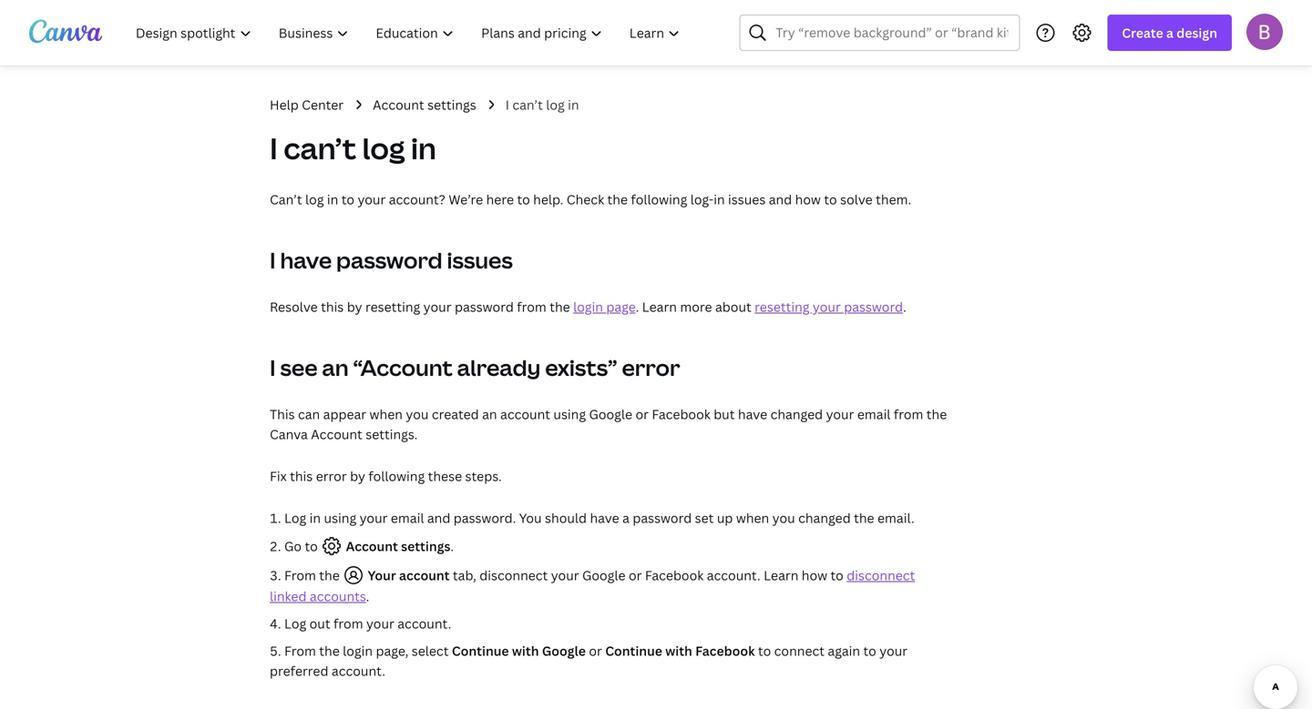 Task type: describe. For each thing, give the bounding box(es) containing it.
1 horizontal spatial login
[[573, 298, 603, 316]]

when inside this can appear when you created an account using google or facebook but have changed your email from the canva account settings.
[[370, 406, 403, 423]]

1 horizontal spatial i can't log in
[[505, 96, 579, 113]]

resetting your password link
[[755, 298, 903, 316]]

from inside this can appear when you created an account using google or facebook but have changed your email from the canva account settings.
[[894, 406, 923, 423]]

can
[[298, 406, 320, 423]]

to right go at the bottom
[[305, 538, 318, 555]]

0 horizontal spatial an
[[322, 353, 349, 383]]

1 vertical spatial log
[[362, 128, 405, 168]]

1 horizontal spatial from
[[517, 298, 547, 316]]

log for log in using your email and password. you should have a password set up when you changed the email.
[[284, 510, 306, 527]]

i up resolve
[[270, 246, 276, 275]]

center
[[302, 96, 344, 113]]

but
[[714, 406, 735, 423]]

2 continue from the left
[[605, 643, 662, 660]]

2 vertical spatial google
[[542, 643, 586, 660]]

resolve
[[270, 298, 318, 316]]

tab, disconnect your google or facebook account. learn how to
[[450, 567, 847, 585]]

1 vertical spatial learn
[[764, 567, 799, 585]]

connect
[[774, 643, 825, 660]]

google inside this can appear when you created an account using google or facebook but have changed your email from the canva account settings.
[[589, 406, 632, 423]]

these
[[428, 468, 462, 485]]

0 vertical spatial learn
[[642, 298, 677, 316]]

disconnect linked accounts link
[[270, 567, 915, 606]]

1 horizontal spatial account.
[[398, 616, 451, 633]]

in inside "link"
[[568, 96, 579, 113]]

help center link
[[270, 95, 344, 115]]

0 vertical spatial by
[[347, 298, 362, 316]]

create
[[1122, 24, 1163, 41]]

1 vertical spatial or
[[629, 567, 642, 585]]

bob builder image
[[1247, 13, 1283, 50]]

we're
[[449, 191, 483, 208]]

check
[[567, 191, 604, 208]]

go to
[[284, 538, 321, 555]]

1 with from the left
[[512, 643, 539, 660]]

can't inside "link"
[[512, 96, 543, 113]]

account?
[[389, 191, 446, 208]]

account inside this can appear when you created an account using google or facebook but have changed your email from the canva account settings.
[[311, 426, 363, 443]]

created
[[432, 406, 479, 423]]

2 with from the left
[[665, 643, 692, 660]]

0 horizontal spatial a
[[622, 510, 630, 527]]

1 vertical spatial issues
[[447, 246, 513, 275]]

to right again
[[863, 643, 876, 660]]

fix
[[270, 468, 287, 485]]

set
[[695, 510, 714, 527]]

here
[[486, 191, 514, 208]]

"account
[[353, 353, 453, 383]]

page
[[606, 298, 636, 316]]

account for account settings .
[[346, 538, 398, 555]]

from the login page, select continue with google or continue with facebook
[[284, 643, 755, 660]]

help
[[270, 96, 299, 113]]

more
[[680, 298, 712, 316]]

0 horizontal spatial can't
[[284, 128, 356, 168]]

design
[[1177, 24, 1217, 41]]

this
[[270, 406, 295, 423]]

using inside this can appear when you created an account using google or facebook but have changed your email from the canva account settings.
[[553, 406, 586, 423]]

0 horizontal spatial email
[[391, 510, 424, 527]]

can't log in to your account? we're here to help. check the following log-in issues and how to solve them.
[[270, 191, 911, 208]]

i down help
[[270, 128, 278, 168]]

steps.
[[465, 468, 502, 485]]

up
[[717, 510, 733, 527]]

create a design
[[1122, 24, 1217, 41]]

fix this error by following these steps.
[[270, 468, 502, 485]]

disconnect inside disconnect linked accounts
[[847, 567, 915, 585]]

1 vertical spatial facebook
[[645, 567, 704, 585]]

solve
[[840, 191, 873, 208]]

0 horizontal spatial and
[[427, 510, 450, 527]]

login page link
[[573, 298, 636, 316]]

log for log out from your account.
[[284, 616, 306, 633]]

account settings link
[[373, 95, 476, 115]]

to left solve
[[824, 191, 837, 208]]

about
[[715, 298, 752, 316]]

you inside this can appear when you created an account using google or facebook but have changed your email from the canva account settings.
[[406, 406, 429, 423]]

select
[[412, 643, 449, 660]]

0 vertical spatial and
[[769, 191, 792, 208]]

facebook for or
[[652, 406, 711, 423]]

0 vertical spatial how
[[795, 191, 821, 208]]

settings for account settings .
[[401, 538, 451, 555]]

your inside this can appear when you created an account using google or facebook but have changed your email from the canva account settings.
[[826, 406, 854, 423]]

0 horizontal spatial error
[[316, 468, 347, 485]]

tab,
[[453, 567, 476, 585]]

a inside dropdown button
[[1166, 24, 1174, 41]]

canva
[[270, 426, 308, 443]]

0 horizontal spatial from
[[334, 616, 363, 633]]

out
[[310, 616, 330, 633]]

again
[[828, 643, 860, 660]]

1 vertical spatial using
[[324, 510, 356, 527]]

i see an "account already exists" error
[[270, 353, 680, 383]]

have inside this can appear when you created an account using google or facebook but have changed your email from the canva account settings.
[[738, 406, 767, 423]]

0 vertical spatial have
[[280, 246, 332, 275]]

you
[[519, 510, 542, 527]]

password.
[[454, 510, 516, 527]]

go
[[284, 538, 302, 555]]

1 vertical spatial when
[[736, 510, 769, 527]]

create a design button
[[1108, 15, 1232, 51]]

account. for preferred
[[332, 663, 385, 680]]

1 vertical spatial by
[[350, 468, 365, 485]]

1 disconnect from the left
[[480, 567, 548, 585]]

facebook for with
[[695, 643, 755, 660]]

help center
[[270, 96, 344, 113]]



Task type: vqa. For each thing, say whether or not it's contained in the screenshot.
rightmost from
yes



Task type: locate. For each thing, give the bounding box(es) containing it.
0 horizontal spatial when
[[370, 406, 403, 423]]

google down exists"
[[589, 406, 632, 423]]

1 vertical spatial and
[[427, 510, 450, 527]]

google down disconnect linked accounts
[[542, 643, 586, 660]]

account
[[500, 406, 550, 423], [399, 567, 450, 585]]

2 horizontal spatial log
[[546, 96, 565, 113]]

a left design
[[1166, 24, 1174, 41]]

resetting down i have password issues
[[365, 298, 420, 316]]

to right can't
[[341, 191, 355, 208]]

1 vertical spatial i can't log in
[[270, 128, 436, 168]]

1 horizontal spatial using
[[553, 406, 586, 423]]

1 horizontal spatial a
[[1166, 24, 1174, 41]]

following
[[631, 191, 687, 208], [368, 468, 425, 485]]

0 horizontal spatial using
[[324, 510, 356, 527]]

already
[[457, 353, 541, 383]]

account inside this can appear when you created an account using google or facebook but have changed your email from the canva account settings.
[[500, 406, 550, 423]]

account.
[[707, 567, 761, 585], [398, 616, 451, 633], [332, 663, 385, 680]]

how left solve
[[795, 191, 821, 208]]

continue right select
[[452, 643, 509, 660]]

1 log from the top
[[284, 510, 306, 527]]

accounts
[[310, 588, 366, 606]]

have right but
[[738, 406, 767, 423]]

to up again
[[831, 567, 844, 585]]

2 vertical spatial log
[[305, 191, 324, 208]]

changed inside this can appear when you created an account using google or facebook but have changed your email from the canva account settings.
[[771, 406, 823, 423]]

your account
[[365, 567, 450, 585]]

1 vertical spatial account
[[399, 567, 450, 585]]

account. up select
[[398, 616, 451, 633]]

2 horizontal spatial have
[[738, 406, 767, 423]]

from up preferred
[[284, 643, 316, 660]]

0 horizontal spatial resetting
[[365, 298, 420, 316]]

1 horizontal spatial this
[[321, 298, 344, 316]]

1 continue from the left
[[452, 643, 509, 660]]

a right should
[[622, 510, 630, 527]]

google
[[589, 406, 632, 423], [582, 567, 626, 585], [542, 643, 586, 660]]

issues right log-
[[728, 191, 766, 208]]

2 vertical spatial account
[[346, 538, 398, 555]]

1 vertical spatial from
[[894, 406, 923, 423]]

0 vertical spatial can't
[[512, 96, 543, 113]]

0 horizontal spatial following
[[368, 468, 425, 485]]

i have password issues
[[270, 246, 513, 275]]

log out from your account.
[[284, 616, 451, 633]]

1 horizontal spatial and
[[769, 191, 792, 208]]

have
[[280, 246, 332, 275], [738, 406, 767, 423], [590, 510, 619, 527]]

changed left email.
[[798, 510, 851, 527]]

can't
[[512, 96, 543, 113], [284, 128, 356, 168]]

1 horizontal spatial following
[[631, 191, 687, 208]]

i can't log in link
[[505, 95, 579, 115]]

facebook inside this can appear when you created an account using google or facebook but have changed your email from the canva account settings.
[[652, 406, 711, 423]]

1 horizontal spatial error
[[622, 353, 680, 383]]

0 vertical spatial google
[[589, 406, 632, 423]]

to left connect
[[758, 643, 771, 660]]

0 vertical spatial login
[[573, 298, 603, 316]]

0 vertical spatial or
[[636, 406, 649, 423]]

continue
[[452, 643, 509, 660], [605, 643, 662, 660]]

0 vertical spatial from
[[517, 298, 547, 316]]

2 disconnect from the left
[[847, 567, 915, 585]]

1 vertical spatial email
[[391, 510, 424, 527]]

account down account settings .
[[399, 567, 450, 585]]

1 vertical spatial this
[[290, 468, 313, 485]]

account settings
[[373, 96, 476, 113]]

0 vertical spatial you
[[406, 406, 429, 423]]

learn
[[642, 298, 677, 316], [764, 567, 799, 585]]

this right fix on the left bottom of the page
[[290, 468, 313, 485]]

email
[[857, 406, 891, 423], [391, 510, 424, 527]]

0 vertical spatial log
[[284, 510, 306, 527]]

1 horizontal spatial when
[[736, 510, 769, 527]]

from
[[284, 567, 316, 585], [284, 643, 316, 660]]

google down log in using your email and password. you should have a password set up when you changed the email. on the bottom of page
[[582, 567, 626, 585]]

how
[[795, 191, 821, 208], [802, 567, 828, 585]]

or inside this can appear when you created an account using google or facebook but have changed your email from the canva account settings.
[[636, 406, 649, 423]]

to
[[341, 191, 355, 208], [517, 191, 530, 208], [824, 191, 837, 208], [305, 538, 318, 555], [831, 567, 844, 585], [758, 643, 771, 660], [863, 643, 876, 660]]

error right fix on the left bottom of the page
[[316, 468, 347, 485]]

should
[[545, 510, 587, 527]]

0 vertical spatial error
[[622, 353, 680, 383]]

i inside "link"
[[505, 96, 509, 113]]

account. down page, on the left bottom of the page
[[332, 663, 385, 680]]

the
[[607, 191, 628, 208], [550, 298, 570, 316], [927, 406, 947, 423], [854, 510, 874, 527], [319, 567, 340, 585], [319, 643, 340, 660]]

or
[[636, 406, 649, 423], [629, 567, 642, 585], [589, 643, 602, 660]]

2 horizontal spatial account.
[[707, 567, 761, 585]]

you right 'up'
[[772, 510, 795, 527]]

0 horizontal spatial account
[[399, 567, 450, 585]]

1 vertical spatial you
[[772, 510, 795, 527]]

this for fix
[[290, 468, 313, 485]]

1 horizontal spatial account
[[500, 406, 550, 423]]

0 horizontal spatial with
[[512, 643, 539, 660]]

account settings .
[[346, 538, 454, 555]]

from for from the login page, select continue with google or continue with facebook
[[284, 643, 316, 660]]

0 horizontal spatial learn
[[642, 298, 677, 316]]

0 vertical spatial log
[[546, 96, 565, 113]]

when
[[370, 406, 403, 423], [736, 510, 769, 527]]

1 vertical spatial an
[[482, 406, 497, 423]]

how up connect
[[802, 567, 828, 585]]

error
[[622, 353, 680, 383], [316, 468, 347, 485]]

account down already
[[500, 406, 550, 423]]

appear
[[323, 406, 366, 423]]

0 vertical spatial issues
[[728, 191, 766, 208]]

account down appear
[[311, 426, 363, 443]]

0 horizontal spatial have
[[280, 246, 332, 275]]

facebook left but
[[652, 406, 711, 423]]

1 horizontal spatial you
[[772, 510, 795, 527]]

2 log from the top
[[284, 616, 306, 633]]

account. inside to connect again to your preferred account.
[[332, 663, 385, 680]]

1 vertical spatial login
[[343, 643, 373, 660]]

this right resolve
[[321, 298, 344, 316]]

you up settings.
[[406, 406, 429, 423]]

2 horizontal spatial from
[[894, 406, 923, 423]]

log in using your email and password. you should have a password set up when you changed the email.
[[284, 510, 915, 527]]

account
[[373, 96, 424, 113], [311, 426, 363, 443], [346, 538, 398, 555]]

0 vertical spatial account
[[373, 96, 424, 113]]

2 from from the top
[[284, 643, 316, 660]]

an inside this can appear when you created an account using google or facebook but have changed your email from the canva account settings.
[[482, 406, 497, 423]]

settings down 'top level navigation' element
[[427, 96, 476, 113]]

changed right but
[[771, 406, 823, 423]]

1 horizontal spatial issues
[[728, 191, 766, 208]]

disconnect down email.
[[847, 567, 915, 585]]

0 horizontal spatial login
[[343, 643, 373, 660]]

0 horizontal spatial issues
[[447, 246, 513, 275]]

0 vertical spatial i can't log in
[[505, 96, 579, 113]]

and
[[769, 191, 792, 208], [427, 510, 450, 527]]

account up your
[[346, 538, 398, 555]]

have right should
[[590, 510, 619, 527]]

1 horizontal spatial continue
[[605, 643, 662, 660]]

1 vertical spatial have
[[738, 406, 767, 423]]

see
[[280, 353, 318, 383]]

1 vertical spatial google
[[582, 567, 626, 585]]

issues down we're
[[447, 246, 513, 275]]

you
[[406, 406, 429, 423], [772, 510, 795, 527]]

changed
[[771, 406, 823, 423], [798, 510, 851, 527]]

facebook left connect
[[695, 643, 755, 660]]

and down these
[[427, 510, 450, 527]]

settings.
[[366, 426, 418, 443]]

1 vertical spatial from
[[284, 643, 316, 660]]

issues
[[728, 191, 766, 208], [447, 246, 513, 275]]

resetting right about
[[755, 298, 810, 316]]

disconnect right tab,
[[480, 567, 548, 585]]

or left but
[[636, 406, 649, 423]]

login
[[573, 298, 603, 316], [343, 643, 373, 660]]

email.
[[878, 510, 915, 527]]

learn up connect
[[764, 567, 799, 585]]

settings for account settings
[[427, 96, 476, 113]]

account. for facebook
[[707, 567, 761, 585]]

from up linked
[[284, 567, 316, 585]]

1 vertical spatial how
[[802, 567, 828, 585]]

to connect again to your preferred account.
[[270, 643, 908, 680]]

from
[[517, 298, 547, 316], [894, 406, 923, 423], [334, 616, 363, 633]]

Try "remove background" or "brand kit" search field
[[776, 15, 1008, 50]]

or down log in using your email and password. you should have a password set up when you changed the email. on the bottom of page
[[629, 567, 642, 585]]

or down disconnect linked accounts
[[589, 643, 602, 660]]

i
[[505, 96, 509, 113], [270, 128, 278, 168], [270, 246, 276, 275], [270, 353, 276, 383]]

1 vertical spatial following
[[368, 468, 425, 485]]

account for account settings
[[373, 96, 424, 113]]

0 horizontal spatial disconnect
[[480, 567, 548, 585]]

2 vertical spatial from
[[334, 616, 363, 633]]

this for resolve
[[321, 298, 344, 316]]

exists"
[[545, 353, 617, 383]]

2 vertical spatial have
[[590, 510, 619, 527]]

top level navigation element
[[124, 15, 696, 51]]

0 vertical spatial email
[[857, 406, 891, 423]]

0 vertical spatial using
[[553, 406, 586, 423]]

0 horizontal spatial this
[[290, 468, 313, 485]]

i can't log in
[[505, 96, 579, 113], [270, 128, 436, 168]]

linked
[[270, 588, 307, 606]]

by down appear
[[350, 468, 365, 485]]

when right 'up'
[[736, 510, 769, 527]]

0 horizontal spatial i can't log in
[[270, 128, 436, 168]]

1 horizontal spatial with
[[665, 643, 692, 660]]

facebook down set on the right bottom
[[645, 567, 704, 585]]

settings
[[427, 96, 476, 113], [401, 538, 451, 555]]

learn left more
[[642, 298, 677, 316]]

account down 'top level navigation' element
[[373, 96, 424, 113]]

0 vertical spatial a
[[1166, 24, 1174, 41]]

using down fix this error by following these steps.
[[324, 510, 356, 527]]

.
[[636, 298, 639, 316], [903, 298, 907, 316], [451, 538, 454, 555], [366, 588, 369, 606]]

email inside this can appear when you created an account using google or facebook but have changed your email from the canva account settings.
[[857, 406, 891, 423]]

page,
[[376, 643, 409, 660]]

log-
[[690, 191, 714, 208]]

the inside this can appear when you created an account using google or facebook but have changed your email from the canva account settings.
[[927, 406, 947, 423]]

1 vertical spatial account.
[[398, 616, 451, 633]]

continue down tab, disconnect your google or facebook account. learn how to
[[605, 643, 662, 660]]

log
[[284, 510, 306, 527], [284, 616, 306, 633]]

i left see in the left of the page
[[270, 353, 276, 383]]

1 resetting from the left
[[365, 298, 420, 316]]

1 from from the top
[[284, 567, 316, 585]]

have up resolve
[[280, 246, 332, 275]]

help.
[[533, 191, 563, 208]]

an
[[322, 353, 349, 383], [482, 406, 497, 423]]

1 horizontal spatial have
[[590, 510, 619, 527]]

1 horizontal spatial disconnect
[[847, 567, 915, 585]]

from the
[[284, 567, 343, 585]]

your inside to connect again to your preferred account.
[[880, 643, 908, 660]]

0 vertical spatial facebook
[[652, 406, 711, 423]]

this can appear when you created an account using google or facebook but have changed your email from the canva account settings.
[[270, 406, 947, 443]]

account. down 'up'
[[707, 567, 761, 585]]

password
[[336, 246, 443, 275], [455, 298, 514, 316], [844, 298, 903, 316], [633, 510, 692, 527]]

your
[[358, 191, 386, 208], [423, 298, 452, 316], [813, 298, 841, 316], [826, 406, 854, 423], [360, 510, 388, 527], [551, 567, 579, 585], [366, 616, 394, 633], [880, 643, 908, 660]]

0 horizontal spatial account.
[[332, 663, 385, 680]]

disconnect linked accounts
[[270, 567, 915, 606]]

from for from the
[[284, 567, 316, 585]]

log up go at the bottom
[[284, 510, 306, 527]]

settings inside account settings link
[[427, 96, 476, 113]]

0 horizontal spatial log
[[305, 191, 324, 208]]

1 horizontal spatial learn
[[764, 567, 799, 585]]

settings up your account
[[401, 538, 451, 555]]

when up settings.
[[370, 406, 403, 423]]

a
[[1166, 24, 1174, 41], [622, 510, 630, 527]]

an right see in the left of the page
[[322, 353, 349, 383]]

0 vertical spatial an
[[322, 353, 349, 383]]

login down log out from your account.
[[343, 643, 373, 660]]

i right account settings link
[[505, 96, 509, 113]]

by down i have password issues
[[347, 298, 362, 316]]

2 resetting from the left
[[755, 298, 810, 316]]

0 horizontal spatial continue
[[452, 643, 509, 660]]

with
[[512, 643, 539, 660], [665, 643, 692, 660]]

log inside i can't log in "link"
[[546, 96, 565, 113]]

login left page
[[573, 298, 603, 316]]

0 horizontal spatial you
[[406, 406, 429, 423]]

1 vertical spatial changed
[[798, 510, 851, 527]]

log left out
[[284, 616, 306, 633]]

log
[[546, 96, 565, 113], [362, 128, 405, 168], [305, 191, 324, 208]]

and left solve
[[769, 191, 792, 208]]

0 vertical spatial account
[[500, 406, 550, 423]]

1 horizontal spatial can't
[[512, 96, 543, 113]]

preferred
[[270, 663, 328, 680]]

1 vertical spatial a
[[622, 510, 630, 527]]

1 horizontal spatial log
[[362, 128, 405, 168]]

using
[[553, 406, 586, 423], [324, 510, 356, 527]]

them.
[[876, 191, 911, 208]]

following down settings.
[[368, 468, 425, 485]]

can't
[[270, 191, 302, 208]]

following left log-
[[631, 191, 687, 208]]

0 vertical spatial from
[[284, 567, 316, 585]]

your
[[368, 567, 396, 585]]

resolve this by resetting your password from the login page . learn more about resetting your password .
[[270, 298, 907, 316]]

2 vertical spatial or
[[589, 643, 602, 660]]

an right created
[[482, 406, 497, 423]]

2 vertical spatial account.
[[332, 663, 385, 680]]

to right here
[[517, 191, 530, 208]]

error down page
[[622, 353, 680, 383]]

resetting
[[365, 298, 420, 316], [755, 298, 810, 316]]

using down exists"
[[553, 406, 586, 423]]

0 vertical spatial this
[[321, 298, 344, 316]]

disconnect
[[480, 567, 548, 585], [847, 567, 915, 585]]

1 vertical spatial log
[[284, 616, 306, 633]]



